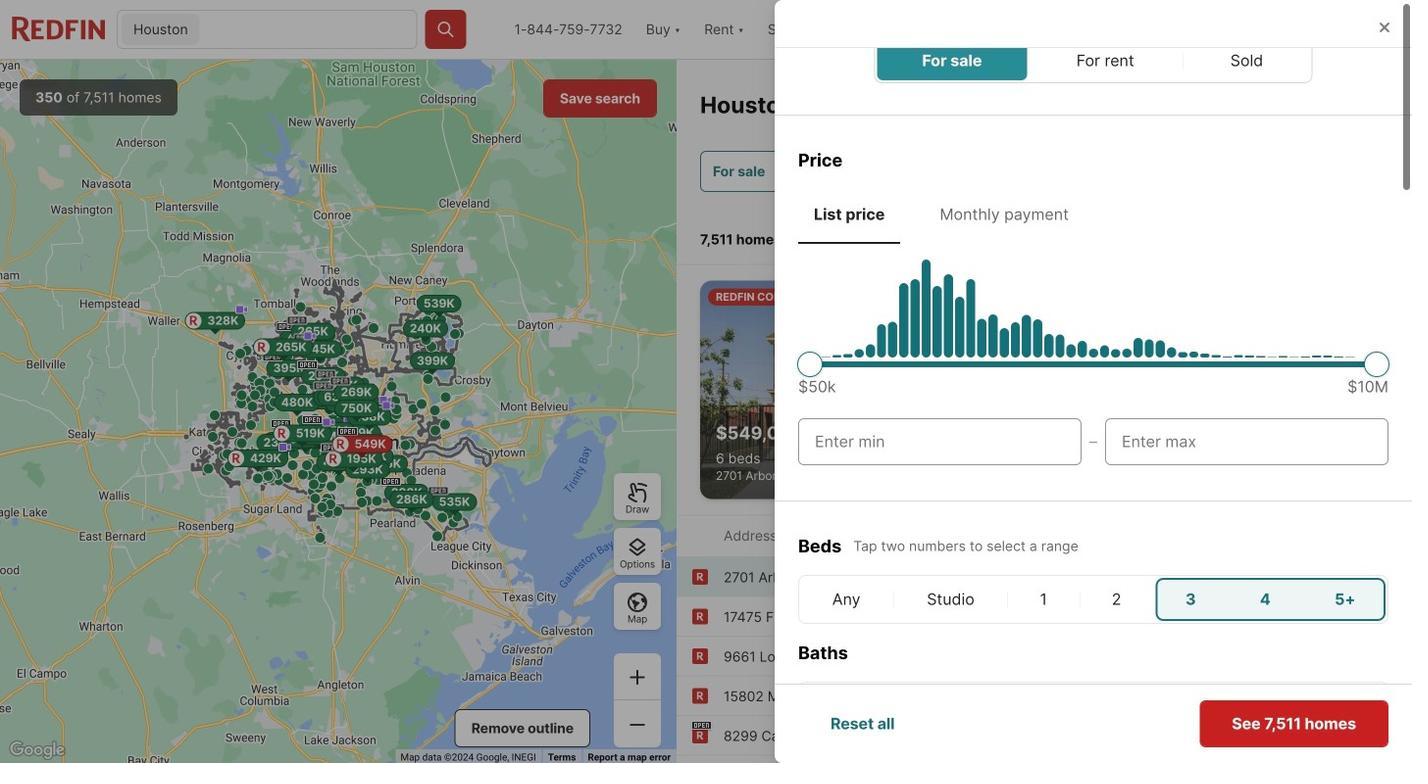 Task type: describe. For each thing, give the bounding box(es) containing it.
minimum price slider
[[797, 352, 823, 378]]

number of bathrooms row
[[798, 682, 1388, 732]]

google image
[[5, 738, 70, 764]]

For rent radio
[[1076, 49, 1136, 73]]

For sale radio
[[922, 49, 982, 73]]

submit search image
[[436, 20, 456, 39]]



Task type: vqa. For each thing, say whether or not it's contained in the screenshot.
list box
no



Task type: locate. For each thing, give the bounding box(es) containing it.
Sold radio
[[1230, 49, 1265, 73]]

tab list
[[798, 189, 1388, 244]]

2 tab from the left
[[924, 189, 1084, 240]]

dialog
[[775, 0, 1412, 764]]

number of bedrooms row
[[798, 576, 1388, 625]]

Enter max text field
[[1122, 430, 1372, 454]]

0 horizontal spatial tab
[[798, 189, 900, 240]]

None search field
[[204, 11, 416, 50]]

cell
[[801, 579, 892, 622], [896, 579, 1006, 622], [1010, 579, 1078, 622], [1081, 579, 1152, 622], [1155, 579, 1228, 622], [1228, 579, 1303, 622], [1303, 579, 1386, 622], [801, 685, 886, 729], [890, 685, 963, 729], [1137, 685, 1226, 729], [1230, 685, 1306, 729], [1310, 685, 1386, 729]]

Enter min text field
[[815, 430, 1065, 454]]

1 horizontal spatial tab
[[924, 189, 1084, 240]]

tab
[[798, 189, 900, 240], [924, 189, 1084, 240]]

map region
[[0, 60, 677, 764]]

1 tab from the left
[[798, 189, 900, 240]]

menu bar
[[874, 38, 1312, 83]]



